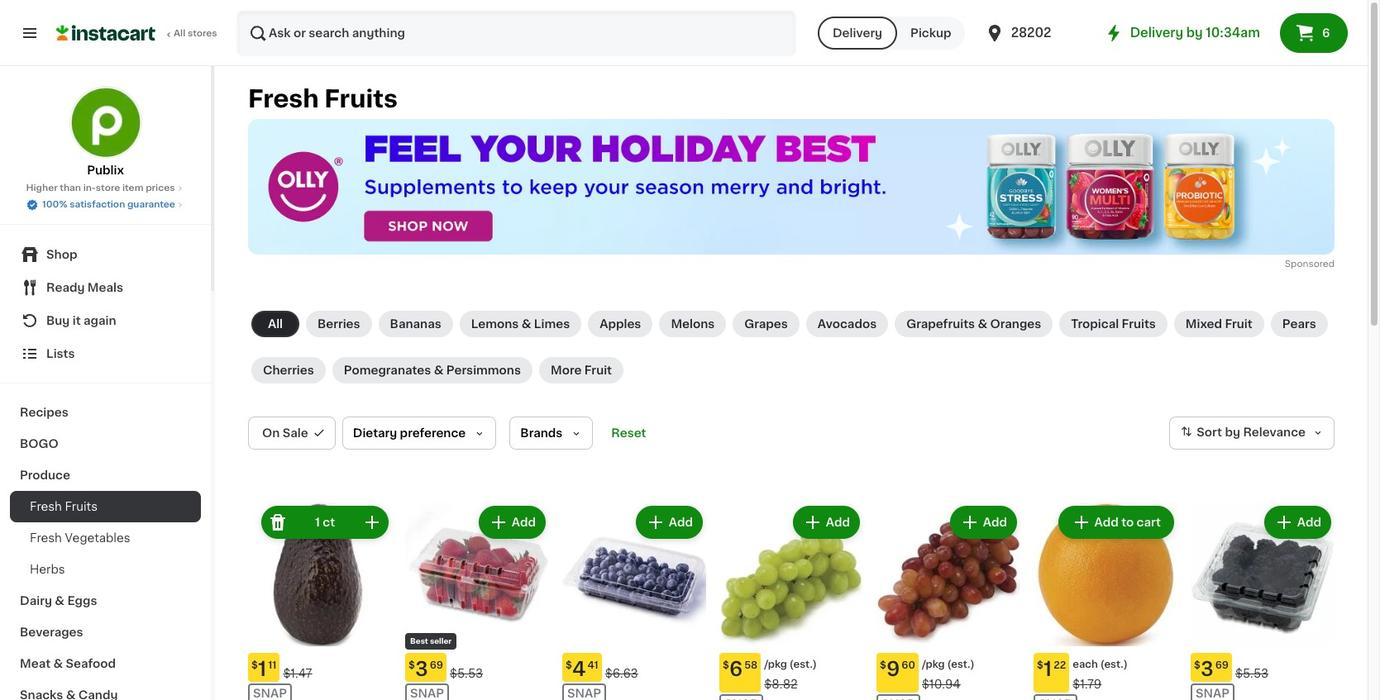 Task type: vqa. For each thing, say whether or not it's contained in the screenshot.


Task type: locate. For each thing, give the bounding box(es) containing it.
$1.11 original price: $1.47 element
[[248, 654, 392, 683]]

bogo
[[20, 438, 59, 450]]

in-
[[83, 184, 96, 193]]

1 vertical spatial fruit
[[585, 365, 612, 377]]

0 vertical spatial fruit
[[1225, 319, 1253, 330]]

2 horizontal spatial fruits
[[1122, 319, 1156, 330]]

0 horizontal spatial $ 3 69
[[409, 660, 443, 679]]

1 /pkg (est.) from the left
[[765, 660, 817, 670]]

2 add button from the left
[[638, 508, 701, 538]]

1 vertical spatial 6
[[729, 660, 743, 679]]

cart
[[1137, 517, 1161, 529]]

produce link
[[10, 460, 201, 491]]

1 ct
[[315, 517, 335, 529]]

3 $ from the left
[[566, 661, 572, 671]]

lists
[[46, 348, 75, 360]]

1 $ 3 69 from the left
[[409, 660, 443, 679]]

& inside meat & seafood link
[[53, 658, 63, 670]]

add for the add button related to $9.60 per package (estimated) original price: $10.94 element
[[983, 517, 1007, 529]]

apples
[[600, 319, 641, 330]]

/pkg
[[765, 660, 787, 670], [922, 660, 945, 670]]

2 vertical spatial fruits
[[65, 501, 98, 513]]

dairy
[[20, 596, 52, 607]]

$ 6 58
[[723, 660, 758, 679]]

3 add from the left
[[826, 517, 850, 529]]

1 left ct
[[315, 517, 320, 529]]

add button
[[480, 508, 544, 538], [638, 508, 701, 538], [795, 508, 859, 538], [952, 508, 1016, 538], [1266, 508, 1330, 538]]

0 horizontal spatial /pkg (est.)
[[765, 660, 817, 670]]

6 inside button
[[1323, 27, 1330, 39]]

1 horizontal spatial /pkg
[[922, 660, 945, 670]]

delivery by 10:34am link
[[1104, 23, 1261, 43]]

3 for $3.69 original price: $5.53 element associated with 5th the add button from right
[[415, 660, 428, 679]]

lemons & limes link
[[460, 311, 582, 338]]

(est.) right each
[[1101, 660, 1128, 670]]

& right meat
[[53, 658, 63, 670]]

3
[[415, 660, 428, 679], [1201, 660, 1214, 679]]

2 3 from the left
[[1201, 660, 1214, 679]]

recipes link
[[10, 397, 201, 428]]

/pkg (est.) inside $9.60 per package (estimated) original price: $10.94 element
[[922, 660, 975, 670]]

fresh fruits
[[248, 87, 398, 111], [30, 501, 98, 513]]

1 69 from the left
[[430, 661, 443, 671]]

1 vertical spatial fresh fruits
[[30, 501, 98, 513]]

1 3 from the left
[[415, 660, 428, 679]]

1 left 11
[[258, 660, 266, 679]]

4 product group from the left
[[720, 503, 864, 701]]

(est.) inside $9.60 per package (estimated) original price: $10.94 element
[[948, 660, 975, 670]]

0 horizontal spatial $3.69 original price: $5.53 element
[[405, 654, 549, 683]]

7 product group from the left
[[1191, 503, 1335, 701]]

fresh
[[248, 87, 319, 111], [30, 501, 62, 513], [30, 533, 62, 544]]

all left the "stores"
[[174, 29, 185, 38]]

4 $ from the left
[[723, 661, 729, 671]]

1 $ from the left
[[251, 661, 258, 671]]

41
[[588, 661, 599, 671]]

11
[[268, 661, 277, 671]]

all stores link
[[56, 10, 218, 56]]

brands button
[[510, 417, 593, 450]]

Search field
[[238, 12, 795, 55]]

delivery for delivery by 10:34am
[[1130, 26, 1184, 39]]

buy
[[46, 315, 70, 327]]

69
[[430, 661, 443, 671], [1216, 661, 1229, 671]]

0 horizontal spatial all
[[174, 29, 185, 38]]

0 vertical spatial by
[[1187, 26, 1203, 39]]

1 horizontal spatial all
[[268, 319, 283, 330]]

0 horizontal spatial 1
[[258, 660, 266, 679]]

1 add from the left
[[512, 517, 536, 529]]

2 add from the left
[[669, 517, 693, 529]]

& for lemons
[[522, 319, 531, 330]]

0 horizontal spatial fresh fruits
[[30, 501, 98, 513]]

product group containing 9
[[877, 503, 1021, 701]]

0 horizontal spatial fruits
[[65, 501, 98, 513]]

& left oranges at the right of page
[[978, 319, 988, 330]]

vegetables
[[65, 533, 130, 544]]

delivery
[[1130, 26, 1184, 39], [833, 27, 883, 39]]

0 vertical spatial all
[[174, 29, 185, 38]]

1 vertical spatial fruits
[[1122, 319, 1156, 330]]

/pkg inside $6.58 per package (estimated) original price: $8.82 element
[[765, 660, 787, 670]]

$ inside $ 1 22
[[1037, 661, 1044, 671]]

more fruit
[[551, 365, 612, 377]]

6 $ from the left
[[1037, 661, 1044, 671]]

2 product group from the left
[[405, 503, 549, 701]]

fresh vegetables link
[[10, 523, 201, 554]]

limes
[[534, 319, 570, 330]]

each
[[1073, 660, 1098, 670]]

add for the add button corresponding to $4.41 original price: $6.63 element
[[669, 517, 693, 529]]

seller
[[430, 638, 452, 645]]

publix
[[87, 165, 124, 176]]

1 horizontal spatial fruit
[[1225, 319, 1253, 330]]

(est.) up $8.82
[[790, 660, 817, 670]]

1 product group from the left
[[248, 503, 392, 701]]

2 /pkg from the left
[[922, 660, 945, 670]]

5 product group from the left
[[877, 503, 1021, 701]]

delivery inside button
[[833, 27, 883, 39]]

0 horizontal spatial (est.)
[[790, 660, 817, 670]]

melons link
[[660, 311, 727, 338]]

publix logo image
[[69, 86, 142, 159]]

22
[[1054, 661, 1066, 671]]

$ inside $ 1 11
[[251, 661, 258, 671]]

2 (est.) from the left
[[948, 660, 975, 670]]

2 $ 3 69 from the left
[[1194, 660, 1229, 679]]

dietary preference button
[[342, 417, 497, 450]]

melons
[[671, 319, 715, 330]]

by right "sort"
[[1225, 427, 1241, 439]]

guarantee
[[127, 200, 175, 209]]

lists link
[[10, 337, 201, 371]]

1 (est.) from the left
[[790, 660, 817, 670]]

$3.69 original price: $5.53 element for 1st the add button from right
[[1191, 654, 1335, 683]]

1 /pkg from the left
[[765, 660, 787, 670]]

all up cherries
[[268, 319, 283, 330]]

2 $3.69 original price: $5.53 element from the left
[[1191, 654, 1335, 683]]

add
[[512, 517, 536, 529], [669, 517, 693, 529], [826, 517, 850, 529], [983, 517, 1007, 529], [1095, 517, 1119, 529], [1298, 517, 1322, 529]]

all link
[[251, 311, 299, 338]]

6 add from the left
[[1298, 517, 1322, 529]]

$3.69 original price: $5.53 element
[[405, 654, 549, 683], [1191, 654, 1335, 683]]

to
[[1122, 517, 1134, 529]]

2 69 from the left
[[1216, 661, 1229, 671]]

cherries
[[263, 365, 314, 377]]

$5.53 for $3.69 original price: $5.53 element associated with 5th the add button from right
[[450, 669, 483, 680]]

0 horizontal spatial 69
[[430, 661, 443, 671]]

None search field
[[237, 10, 797, 56]]

/pkg inside $9.60 per package (estimated) original price: $10.94 element
[[922, 660, 945, 670]]

sort
[[1197, 427, 1223, 439]]

higher than in-store item prices
[[26, 184, 175, 193]]

0 horizontal spatial /pkg
[[765, 660, 787, 670]]

1 horizontal spatial delivery
[[1130, 26, 1184, 39]]

$8.82
[[765, 679, 798, 691]]

product group containing 4
[[562, 503, 706, 701]]

reset button
[[607, 417, 651, 450]]

meat & seafood
[[20, 658, 116, 670]]

recipes
[[20, 407, 68, 419]]

delivery left pickup button
[[833, 27, 883, 39]]

2 horizontal spatial (est.)
[[1101, 660, 1128, 670]]

/pkg up $10.94
[[922, 660, 945, 670]]

& inside dairy & eggs link
[[55, 596, 65, 607]]

/pkg (est.) up $8.82
[[765, 660, 817, 670]]

& inside pomegranates & persimmons link
[[434, 365, 444, 377]]

& inside lemons & limes 'link'
[[522, 319, 531, 330]]

$ for $3.69 original price: $5.53 element for 1st the add button from right
[[1194, 661, 1201, 671]]

1 horizontal spatial $ 3 69
[[1194, 660, 1229, 679]]

$5.53
[[450, 669, 483, 680], [1236, 669, 1269, 680]]

0 horizontal spatial fruit
[[585, 365, 612, 377]]

$ inside $ 4 41
[[566, 661, 572, 671]]

1 horizontal spatial 69
[[1216, 661, 1229, 671]]

1 horizontal spatial fresh fruits
[[248, 87, 398, 111]]

0 vertical spatial fruits
[[325, 87, 398, 111]]

& for grapefruits
[[978, 319, 988, 330]]

(est.) inside $1.22 each (estimated) original price: $1.79 element
[[1101, 660, 1128, 670]]

3 product group from the left
[[562, 503, 706, 701]]

ready
[[46, 282, 85, 294]]

4 snap from the left
[[1196, 688, 1230, 700]]

$ inside $ 6 58
[[723, 661, 729, 671]]

eggs
[[67, 596, 97, 607]]

2 $ from the left
[[409, 661, 415, 671]]

(est.) up $10.94
[[948, 660, 975, 670]]

$ for $1.22 each (estimated) original price: $1.79 element
[[1037, 661, 1044, 671]]

it
[[73, 315, 81, 327]]

2 $5.53 from the left
[[1236, 669, 1269, 680]]

1 horizontal spatial by
[[1225, 427, 1241, 439]]

& left persimmons
[[434, 365, 444, 377]]

• sponsored: olly gummy bottles image
[[248, 119, 1335, 255]]

0 horizontal spatial 3
[[415, 660, 428, 679]]

6
[[1323, 27, 1330, 39], [729, 660, 743, 679]]

(est.) inside $6.58 per package (estimated) original price: $8.82 element
[[790, 660, 817, 670]]

product group
[[248, 503, 392, 701], [405, 503, 549, 701], [562, 503, 706, 701], [720, 503, 864, 701], [877, 503, 1021, 701], [1034, 503, 1178, 701], [1191, 503, 1335, 701]]

3 add button from the left
[[795, 508, 859, 538]]

fruit for mixed fruit
[[1225, 319, 1253, 330]]

product group containing 6
[[720, 503, 864, 701]]

delivery left 10:34am
[[1130, 26, 1184, 39]]

fruit right mixed
[[1225, 319, 1253, 330]]

2 horizontal spatial 1
[[1044, 660, 1052, 679]]

1 $3.69 original price: $5.53 element from the left
[[405, 654, 549, 683]]

dietary preference
[[353, 428, 466, 439]]

1 vertical spatial all
[[268, 319, 283, 330]]

2 vertical spatial fresh
[[30, 533, 62, 544]]

snap
[[253, 688, 287, 700], [410, 688, 444, 700], [567, 688, 601, 700], [1196, 688, 1230, 700]]

by inside field
[[1225, 427, 1241, 439]]

add inside add to cart button
[[1095, 517, 1119, 529]]

0 horizontal spatial $5.53
[[450, 669, 483, 680]]

1 $5.53 from the left
[[450, 669, 483, 680]]

/pkg (est.) up $10.94
[[922, 660, 975, 670]]

fruit
[[1225, 319, 1253, 330], [585, 365, 612, 377]]

& for pomegranates
[[434, 365, 444, 377]]

by
[[1187, 26, 1203, 39], [1225, 427, 1241, 439]]

add button for $6.58 per package (estimated) original price: $8.82 element
[[795, 508, 859, 538]]

1 horizontal spatial /pkg (est.)
[[922, 660, 975, 670]]

ready meals link
[[10, 271, 201, 304]]

1 horizontal spatial $3.69 original price: $5.53 element
[[1191, 654, 1335, 683]]

& for meat
[[53, 658, 63, 670]]

0 horizontal spatial delivery
[[833, 27, 883, 39]]

4 add button from the left
[[952, 508, 1016, 538]]

remove hass avocado image
[[268, 513, 288, 533]]

1 horizontal spatial 3
[[1201, 660, 1214, 679]]

1 horizontal spatial 6
[[1323, 27, 1330, 39]]

/pkg for 6
[[765, 660, 787, 670]]

1 horizontal spatial fruits
[[325, 87, 398, 111]]

2 /pkg (est.) from the left
[[922, 660, 975, 670]]

1 vertical spatial by
[[1225, 427, 1241, 439]]

5 $ from the left
[[880, 661, 887, 671]]

$ inside $ 9 60
[[880, 661, 887, 671]]

0 horizontal spatial by
[[1187, 26, 1203, 39]]

1 horizontal spatial (est.)
[[948, 660, 975, 670]]

satisfaction
[[70, 200, 125, 209]]

add for the add button associated with $6.58 per package (estimated) original price: $8.82 element
[[826, 517, 850, 529]]

4 add from the left
[[983, 517, 1007, 529]]

pomegranates & persimmons
[[344, 365, 521, 377]]

1 left "22"
[[1044, 660, 1052, 679]]

& inside grapefruits & oranges link
[[978, 319, 988, 330]]

0 vertical spatial fresh fruits
[[248, 87, 398, 111]]

1 horizontal spatial 1
[[315, 517, 320, 529]]

1
[[315, 517, 320, 529], [258, 660, 266, 679], [1044, 660, 1052, 679]]

1 horizontal spatial $5.53
[[1236, 669, 1269, 680]]

delivery button
[[818, 17, 898, 50]]

by left 10:34am
[[1187, 26, 1203, 39]]

all
[[174, 29, 185, 38], [268, 319, 283, 330]]

/pkg (est.) inside $6.58 per package (estimated) original price: $8.82 element
[[765, 660, 817, 670]]

5 add from the left
[[1095, 517, 1119, 529]]

pomegranates & persimmons link
[[332, 358, 533, 384]]

3 (est.) from the left
[[1101, 660, 1128, 670]]

28202
[[1011, 26, 1052, 39]]

shop link
[[10, 238, 201, 271]]

& left the limes
[[522, 319, 531, 330]]

/pkg up $8.82
[[765, 660, 787, 670]]

add for 1st the add button from right
[[1298, 517, 1322, 529]]

instacart logo image
[[56, 23, 156, 43]]

0 vertical spatial 6
[[1323, 27, 1330, 39]]

& left the "eggs"
[[55, 596, 65, 607]]

bananas link
[[379, 311, 453, 338]]

1 vertical spatial fresh
[[30, 501, 62, 513]]

$4.41 original price: $6.63 element
[[562, 654, 706, 683]]

fruit right 'more'
[[585, 365, 612, 377]]

7 $ from the left
[[1194, 661, 1201, 671]]

dairy & eggs link
[[10, 586, 201, 617]]



Task type: describe. For each thing, give the bounding box(es) containing it.
(est.) for 9
[[948, 660, 975, 670]]

bogo link
[[10, 428, 201, 460]]

1 for $ 1 11
[[258, 660, 266, 679]]

lemons
[[471, 319, 519, 330]]

more fruit link
[[539, 358, 624, 384]]

seafood
[[66, 658, 116, 670]]

60
[[902, 661, 916, 671]]

brands
[[521, 428, 563, 439]]

service type group
[[818, 17, 965, 50]]

delivery by 10:34am
[[1130, 26, 1261, 39]]

best seller
[[410, 638, 452, 645]]

$ for $3.69 original price: $5.53 element associated with 5th the add button from right
[[409, 661, 415, 671]]

69 for 1st the add button from right
[[1216, 661, 1229, 671]]

add for 5th the add button from right
[[512, 517, 536, 529]]

$1.79
[[1073, 679, 1102, 691]]

higher than in-store item prices link
[[26, 182, 185, 195]]

0 vertical spatial fresh
[[248, 87, 319, 111]]

$ 3 69 for $3.69 original price: $5.53 element associated with 5th the add button from right
[[409, 660, 443, 679]]

$ 3 69 for $3.69 original price: $5.53 element for 1st the add button from right
[[1194, 660, 1229, 679]]

beverages link
[[10, 617, 201, 648]]

$ 1 11
[[251, 660, 277, 679]]

58
[[745, 661, 758, 671]]

beverages
[[20, 627, 83, 639]]

$6.58 per package (estimated) original price: $8.82 element
[[720, 654, 864, 693]]

store
[[96, 184, 120, 193]]

meat & seafood link
[[10, 648, 201, 680]]

ready meals button
[[10, 271, 201, 304]]

add button for $4.41 original price: $6.63 element
[[638, 508, 701, 538]]

herbs link
[[10, 554, 201, 586]]

100% satisfaction guarantee button
[[26, 195, 185, 212]]

sort by
[[1197, 427, 1241, 439]]

$1.22 each (estimated) original price: $1.79 element
[[1034, 654, 1178, 693]]

each (est.)
[[1073, 660, 1128, 670]]

delivery for delivery
[[833, 27, 883, 39]]

avocados link
[[806, 311, 889, 338]]

on sale button
[[248, 417, 336, 450]]

10:34am
[[1206, 26, 1261, 39]]

$ for $6.58 per package (estimated) original price: $8.82 element
[[723, 661, 729, 671]]

berries
[[318, 319, 360, 330]]

0 horizontal spatial 6
[[729, 660, 743, 679]]

all stores
[[174, 29, 217, 38]]

prices
[[146, 184, 175, 193]]

oranges
[[991, 319, 1042, 330]]

by for delivery
[[1187, 26, 1203, 39]]

1 for $ 1 22
[[1044, 660, 1052, 679]]

$10.94
[[922, 679, 961, 691]]

all for all
[[268, 319, 283, 330]]

4
[[572, 660, 586, 679]]

mixed fruit
[[1186, 319, 1253, 330]]

$5.53 for $3.69 original price: $5.53 element for 1st the add button from right
[[1236, 669, 1269, 680]]

by for sort
[[1225, 427, 1241, 439]]

grapes
[[745, 319, 788, 330]]

preference
[[400, 428, 466, 439]]

$ for $4.41 original price: $6.63 element
[[566, 661, 572, 671]]

nsored
[[1303, 260, 1335, 269]]

1 add button from the left
[[480, 508, 544, 538]]

grapefruits & oranges
[[907, 319, 1042, 330]]

bananas
[[390, 319, 442, 330]]

$9.60 per package (estimated) original price: $10.94 element
[[877, 654, 1021, 693]]

add button for $9.60 per package (estimated) original price: $10.94 element
[[952, 508, 1016, 538]]

grapefruits & oranges link
[[895, 311, 1053, 338]]

tropical fruits
[[1071, 319, 1156, 330]]

all for all stores
[[174, 29, 185, 38]]

produce
[[20, 470, 70, 481]]

apples link
[[588, 311, 653, 338]]

$6.63
[[605, 669, 638, 680]]

ready meals
[[46, 282, 123, 294]]

& for dairy
[[55, 596, 65, 607]]

grapefruits
[[907, 319, 975, 330]]

/pkg (est.) for 6
[[765, 660, 817, 670]]

mixed
[[1186, 319, 1223, 330]]

cherries link
[[251, 358, 326, 384]]

avocados
[[818, 319, 877, 330]]

on
[[262, 428, 280, 439]]

fresh for fresh vegetables link
[[30, 533, 62, 544]]

$ 4 41
[[566, 660, 599, 679]]

6 product group from the left
[[1034, 503, 1178, 701]]

dairy & eggs
[[20, 596, 97, 607]]

reset
[[612, 428, 646, 439]]

item
[[122, 184, 143, 193]]

69 for 5th the add button from right
[[430, 661, 443, 671]]

relevance
[[1244, 427, 1306, 439]]

9
[[887, 660, 900, 679]]

publix link
[[69, 86, 142, 179]]

$3.69 original price: $5.53 element for 5th the add button from right
[[405, 654, 549, 683]]

2 snap from the left
[[410, 688, 444, 700]]

lemons & limes
[[471, 319, 570, 330]]

3 for $3.69 original price: $5.53 element for 1st the add button from right
[[1201, 660, 1214, 679]]

$ for $1.11 original price: $1.47 element
[[251, 661, 258, 671]]

higher
[[26, 184, 58, 193]]

persimmons
[[446, 365, 521, 377]]

5 add button from the left
[[1266, 508, 1330, 538]]

buy it again
[[46, 315, 116, 327]]

Relevance Sort by field
[[1170, 417, 1335, 450]]

pears
[[1283, 319, 1317, 330]]

mixed fruit link
[[1174, 311, 1264, 338]]

/pkg for 9
[[922, 660, 945, 670]]

$ for $9.60 per package (estimated) original price: $10.94 element
[[880, 661, 887, 671]]

28202 button
[[985, 10, 1084, 56]]

meals
[[88, 282, 123, 294]]

best
[[410, 638, 428, 645]]

(est.) for 1
[[1101, 660, 1128, 670]]

100%
[[42, 200, 67, 209]]

(est.) for 6
[[790, 660, 817, 670]]

ct
[[323, 517, 335, 529]]

add to cart
[[1095, 517, 1161, 529]]

3 snap from the left
[[567, 688, 601, 700]]

more
[[551, 365, 582, 377]]

fresh vegetables
[[30, 533, 130, 544]]

on sale
[[262, 428, 308, 439]]

fresh for fresh fruits link
[[30, 501, 62, 513]]

tropical fruits link
[[1060, 311, 1168, 338]]

fruit for more fruit
[[585, 365, 612, 377]]

again
[[84, 315, 116, 327]]

$1.47
[[283, 669, 312, 680]]

meat
[[20, 658, 50, 670]]

stores
[[188, 29, 217, 38]]

/pkg (est.) for 9
[[922, 660, 975, 670]]

1 snap from the left
[[253, 688, 287, 700]]

increment quantity of hass avocado image
[[362, 513, 382, 533]]



